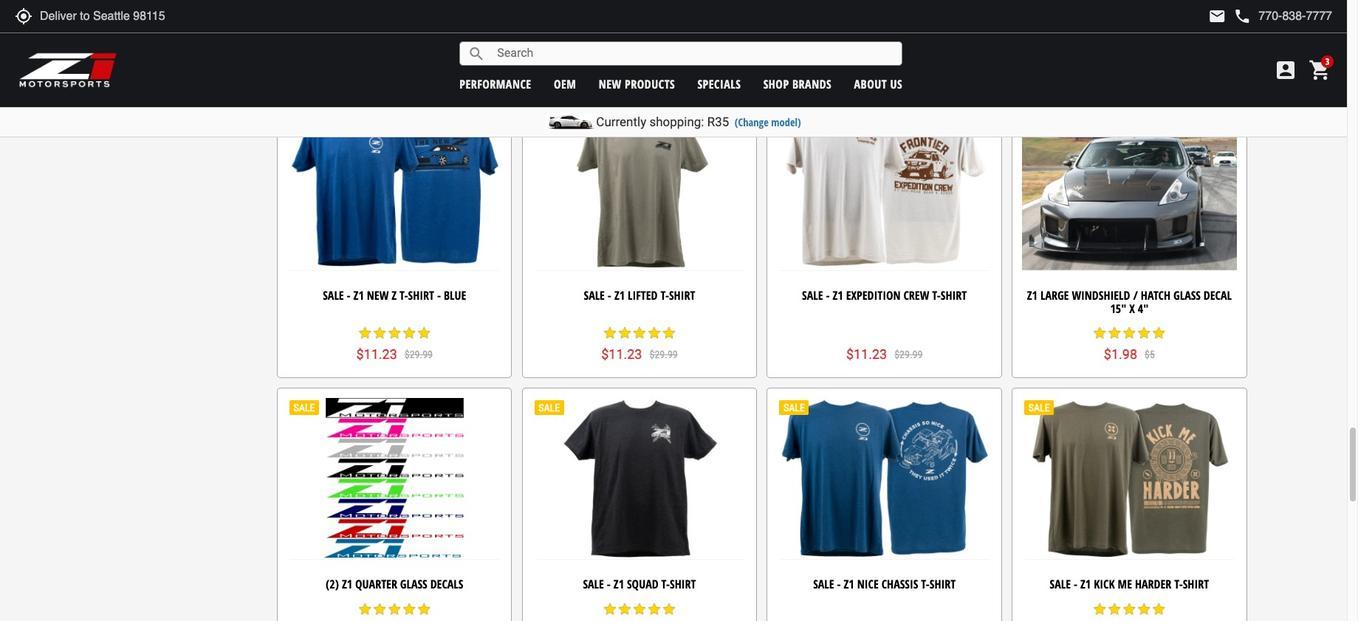 Task type: describe. For each thing, give the bounding box(es) containing it.
$29.99 inside $11.23 $29.99
[[895, 348, 923, 360]]

chassis
[[882, 576, 918, 593]]

windshield
[[1072, 287, 1131, 304]]

t- right harder
[[1175, 576, 1183, 593]]

sale - z1 kick me harder t-shirt
[[1050, 576, 1209, 593]]

x
[[1130, 300, 1135, 317]]

shop brands
[[764, 76, 832, 92]]

z1 motorsports logo image
[[18, 52, 118, 89]]

about us
[[854, 76, 903, 92]]

t- right lifted
[[661, 287, 669, 304]]

sale for sale - z1 expedition crew t-shirt
[[802, 287, 823, 304]]

$11.23 down sale - z1 lifted t-shirt
[[601, 346, 642, 362]]

t- right the z
[[400, 287, 408, 304]]

z1 for sale - z1 weaponized performance t-shirt
[[1054, 11, 1064, 27]]

currently shopping: r35 (change model)
[[596, 115, 801, 129]]

- for sale - z1 weaponized performance t-shirt
[[1047, 11, 1051, 27]]

shop brands link
[[764, 76, 832, 92]]

$29.99 inside the star star star star $11.23 $29.99
[[895, 59, 923, 71]]

- for sale - z1 squad t-shirt
[[607, 576, 611, 593]]

shirt right squad
[[670, 576, 696, 593]]

- for sale - z1 kick me harder t-shirt
[[1074, 576, 1078, 593]]

crew
[[904, 287, 930, 304]]

z1 for sale - z1 new z t-shirt - blue
[[354, 287, 364, 304]]

mail
[[1209, 7, 1227, 25]]

Search search field
[[486, 42, 902, 65]]

about
[[854, 76, 887, 92]]

sale for sale - z1 kick me harder t-shirt
[[1050, 576, 1071, 593]]

us
[[891, 76, 903, 92]]

shirt right harder
[[1183, 576, 1209, 593]]

z1 right (2)
[[342, 576, 352, 593]]

specials link
[[698, 76, 741, 92]]

z1 large windshield / hatch glass decal 15" x 4"
[[1027, 287, 1232, 317]]

shirt right performance
[[1210, 11, 1236, 27]]

star star star star star $11.23 $29.99 for lifted
[[601, 326, 678, 362]]

sale for sale - z1 new z t-shirt - blue
[[323, 287, 344, 304]]

(2)
[[326, 576, 339, 593]]

expedition
[[846, 287, 901, 304]]

shopping_cart link
[[1305, 58, 1333, 82]]

shop
[[764, 76, 789, 92]]

hatch
[[1141, 287, 1171, 304]]

shirt right chassis
[[930, 576, 956, 593]]

z1 for sale - z1 nice chassis t-shirt
[[844, 576, 855, 593]]

weaponized
[[1067, 11, 1128, 27]]

phone
[[1234, 7, 1252, 25]]

- left blue
[[437, 287, 441, 304]]

shopping:
[[650, 115, 704, 129]]

account_box
[[1274, 58, 1298, 82]]

search
[[468, 45, 486, 62]]

quarter
[[355, 576, 397, 593]]

4"
[[1138, 300, 1149, 317]]

squad
[[627, 576, 659, 593]]

specials
[[698, 76, 741, 92]]

brands
[[793, 76, 832, 92]]

performance
[[460, 76, 532, 92]]

z1 for sale - z1 kick me harder t-shirt
[[1081, 576, 1091, 593]]

star star star star star $11.23 $29.99 for new
[[356, 326, 433, 362]]

sale - z1 squad t-shirt
[[583, 576, 696, 593]]

sale for sale - z1 nice chassis t-shirt
[[813, 576, 834, 593]]

sale - z1 lifted t-shirt
[[584, 287, 695, 304]]

- for sale - z1 new z t-shirt - blue
[[347, 287, 351, 304]]

(2) z1 quarter glass decals
[[326, 576, 463, 593]]

sale for sale - z1 weaponized performance t-shirt
[[1023, 11, 1044, 27]]

$11.23 inside the star star star star $11.23 $29.99
[[847, 57, 887, 73]]

products
[[625, 76, 675, 92]]

sale - z1 nice chassis t-shirt
[[813, 576, 956, 593]]

(change
[[735, 115, 769, 129]]

new products link
[[599, 76, 675, 92]]



Task type: vqa. For each thing, say whether or not it's contained in the screenshot.
rightmost THIS
no



Task type: locate. For each thing, give the bounding box(es) containing it.
t- left 'phone' at the top
[[1202, 11, 1210, 27]]

z1 inside z1 large windshield / hatch glass decal 15" x 4"
[[1027, 287, 1038, 304]]

star star star star star for kick
[[1093, 602, 1167, 617]]

0 horizontal spatial star star star star star
[[358, 602, 432, 617]]

harder
[[1135, 576, 1172, 593]]

1 star star star star star from the left
[[358, 602, 432, 617]]

kick
[[1094, 576, 1115, 593]]

(change model) link
[[735, 115, 801, 129]]

r35
[[707, 115, 729, 129]]

$29.99 down sale - z1 new z t-shirt - blue
[[405, 348, 433, 360]]

decal
[[1204, 287, 1232, 304]]

1 horizontal spatial star star star star star
[[603, 602, 677, 617]]

sale - z1 new z t-shirt - blue
[[323, 287, 466, 304]]

shopping_cart
[[1309, 58, 1333, 82]]

star star star star star $11.23 $29.99 down sale - z1 new z t-shirt - blue
[[356, 326, 433, 362]]

new
[[599, 76, 622, 92]]

$1.96
[[623, 57, 656, 73]]

glass inside z1 large windshield / hatch glass decal 15" x 4"
[[1174, 287, 1201, 304]]

z1 left lifted
[[615, 287, 625, 304]]

1 horizontal spatial star star star star star $11.23 $29.99
[[601, 326, 678, 362]]

my_location
[[15, 7, 33, 25]]

blue
[[444, 287, 466, 304]]

2 horizontal spatial star star star star star
[[1093, 602, 1167, 617]]

3 star star star star star from the left
[[1093, 602, 1167, 617]]

model)
[[772, 115, 801, 129]]

/
[[1134, 287, 1138, 304]]

2 star star star star star $11.23 $29.99 from the left
[[601, 326, 678, 362]]

glass left decal
[[1174, 287, 1201, 304]]

$11.23 $29.99
[[847, 346, 923, 362]]

decals
[[430, 576, 463, 593]]

sale - z1 weaponized performance t-shirt
[[1023, 11, 1236, 27]]

$11.23 up about
[[847, 57, 887, 73]]

0 vertical spatial glass
[[1174, 287, 1201, 304]]

star star star star $11.23 $29.99
[[847, 37, 923, 73]]

z
[[392, 287, 397, 304]]

t- right chassis
[[921, 576, 930, 593]]

- for sale - z1 nice chassis t-shirt
[[837, 576, 841, 593]]

z1 left expedition
[[833, 287, 843, 304]]

-
[[1047, 11, 1051, 27], [347, 287, 351, 304], [437, 287, 441, 304], [608, 287, 612, 304], [826, 287, 830, 304], [607, 576, 611, 593], [837, 576, 841, 593], [1074, 576, 1078, 593]]

glass
[[1174, 287, 1201, 304], [400, 576, 428, 593]]

- for sale - z1 lifted t-shirt
[[608, 287, 612, 304]]

mail link
[[1209, 7, 1227, 25]]

t- right crew
[[932, 287, 941, 304]]

mail phone
[[1209, 7, 1252, 25]]

currently
[[596, 115, 647, 129]]

$11.23 down new
[[356, 346, 397, 362]]

$11.23 down expedition
[[847, 346, 887, 362]]

sale left squad
[[583, 576, 604, 593]]

performance
[[1131, 11, 1199, 27]]

performance link
[[460, 76, 532, 92]]

star star star star star $11.23 $29.99 down sale - z1 lifted t-shirt
[[601, 326, 678, 362]]

z1 left new
[[354, 287, 364, 304]]

- left weaponized
[[1047, 11, 1051, 27]]

star star star star star $1.96
[[603, 37, 677, 73]]

about us link
[[854, 76, 903, 92]]

new products
[[599, 76, 675, 92]]

account_box link
[[1271, 58, 1302, 82]]

z1 left 'large'
[[1027, 287, 1038, 304]]

lifted
[[628, 287, 658, 304]]

star star star star star for glass
[[358, 602, 432, 617]]

nice
[[857, 576, 879, 593]]

- left squad
[[607, 576, 611, 593]]

star star star star star for squad
[[603, 602, 677, 617]]

sale for sale - z1 lifted t-shirt
[[584, 287, 605, 304]]

shirt right the z
[[408, 287, 434, 304]]

- left new
[[347, 287, 351, 304]]

z1 left squad
[[614, 576, 624, 593]]

$29.99 down lifted
[[650, 348, 678, 360]]

glass left decals
[[400, 576, 428, 593]]

star star star star star
[[358, 602, 432, 617], [603, 602, 677, 617], [1093, 602, 1167, 617]]

me
[[1118, 576, 1132, 593]]

t- right squad
[[662, 576, 670, 593]]

star star star star star down sale - z1 squad t-shirt
[[603, 602, 677, 617]]

star star star star star down (2) z1 quarter glass decals
[[358, 602, 432, 617]]

shirt right lifted
[[669, 287, 695, 304]]

- left expedition
[[826, 287, 830, 304]]

- for sale - z1 expedition crew t-shirt
[[826, 287, 830, 304]]

sale - z1 expedition crew t-shirt
[[802, 287, 967, 304]]

phone link
[[1234, 7, 1333, 25]]

z1 left kick
[[1081, 576, 1091, 593]]

0 horizontal spatial star star star star star $11.23 $29.99
[[356, 326, 433, 362]]

z1 for sale - z1 lifted t-shirt
[[615, 287, 625, 304]]

z1 left weaponized
[[1054, 11, 1064, 27]]

sale
[[1023, 11, 1044, 27], [323, 287, 344, 304], [584, 287, 605, 304], [802, 287, 823, 304], [583, 576, 604, 593], [813, 576, 834, 593], [1050, 576, 1071, 593]]

1 vertical spatial glass
[[400, 576, 428, 593]]

sale left expedition
[[802, 287, 823, 304]]

- left lifted
[[608, 287, 612, 304]]

sale left weaponized
[[1023, 11, 1044, 27]]

star
[[848, 37, 863, 52], [863, 37, 877, 52], [877, 37, 892, 52], [892, 37, 907, 52], [603, 37, 618, 52], [618, 37, 632, 52], [632, 37, 647, 52], [647, 37, 662, 52], [662, 37, 677, 52], [358, 326, 373, 341], [373, 326, 387, 341], [387, 326, 402, 341], [402, 326, 417, 341], [417, 326, 432, 341], [603, 326, 618, 341], [618, 326, 632, 341], [632, 326, 647, 341], [647, 326, 662, 341], [662, 326, 677, 341], [1093, 326, 1108, 341], [1108, 326, 1122, 341], [1122, 326, 1137, 341], [1137, 326, 1152, 341], [1152, 326, 1167, 341], [358, 602, 373, 617], [373, 602, 387, 617], [387, 602, 402, 617], [402, 602, 417, 617], [417, 602, 432, 617], [603, 602, 618, 617], [618, 602, 632, 617], [632, 602, 647, 617], [647, 602, 662, 617], [662, 602, 677, 617], [1093, 602, 1108, 617], [1108, 602, 1122, 617], [1122, 602, 1137, 617], [1137, 602, 1152, 617], [1152, 602, 1167, 617]]

z1 for sale - z1 expedition crew t-shirt
[[833, 287, 843, 304]]

$1.98
[[1104, 346, 1138, 362]]

z1 left nice
[[844, 576, 855, 593]]

star star star star star $1.98 $5
[[1093, 326, 1167, 362]]

sale left kick
[[1050, 576, 1071, 593]]

oem
[[554, 76, 576, 92]]

shirt right crew
[[941, 287, 967, 304]]

1 horizontal spatial glass
[[1174, 287, 1201, 304]]

$5
[[1145, 348, 1155, 360]]

$29.99 down crew
[[895, 348, 923, 360]]

large
[[1041, 287, 1069, 304]]

shirt
[[1210, 11, 1236, 27], [408, 287, 434, 304], [669, 287, 695, 304], [941, 287, 967, 304], [670, 576, 696, 593], [930, 576, 956, 593], [1183, 576, 1209, 593]]

sale for sale - z1 squad t-shirt
[[583, 576, 604, 593]]

2 star star star star star from the left
[[603, 602, 677, 617]]

t-
[[1202, 11, 1210, 27], [400, 287, 408, 304], [661, 287, 669, 304], [932, 287, 941, 304], [662, 576, 670, 593], [921, 576, 930, 593], [1175, 576, 1183, 593]]

star star star star star down sale - z1 kick me harder t-shirt
[[1093, 602, 1167, 617]]

oem link
[[554, 76, 576, 92]]

new
[[367, 287, 389, 304]]

0 horizontal spatial glass
[[400, 576, 428, 593]]

- left kick
[[1074, 576, 1078, 593]]

15"
[[1111, 300, 1127, 317]]

sale left nice
[[813, 576, 834, 593]]

sale left lifted
[[584, 287, 605, 304]]

$11.23
[[847, 57, 887, 73], [356, 346, 397, 362], [601, 346, 642, 362], [847, 346, 887, 362]]

sale left new
[[323, 287, 344, 304]]

$29.99
[[895, 59, 923, 71], [405, 348, 433, 360], [650, 348, 678, 360], [895, 348, 923, 360]]

1 star star star star star $11.23 $29.99 from the left
[[356, 326, 433, 362]]

- left nice
[[837, 576, 841, 593]]

$29.99 up 'us'
[[895, 59, 923, 71]]

z1
[[1054, 11, 1064, 27], [354, 287, 364, 304], [615, 287, 625, 304], [833, 287, 843, 304], [1027, 287, 1038, 304], [342, 576, 352, 593], [614, 576, 624, 593], [844, 576, 855, 593], [1081, 576, 1091, 593]]

z1 for sale - z1 squad t-shirt
[[614, 576, 624, 593]]

star star star star star $11.23 $29.99
[[356, 326, 433, 362], [601, 326, 678, 362]]



